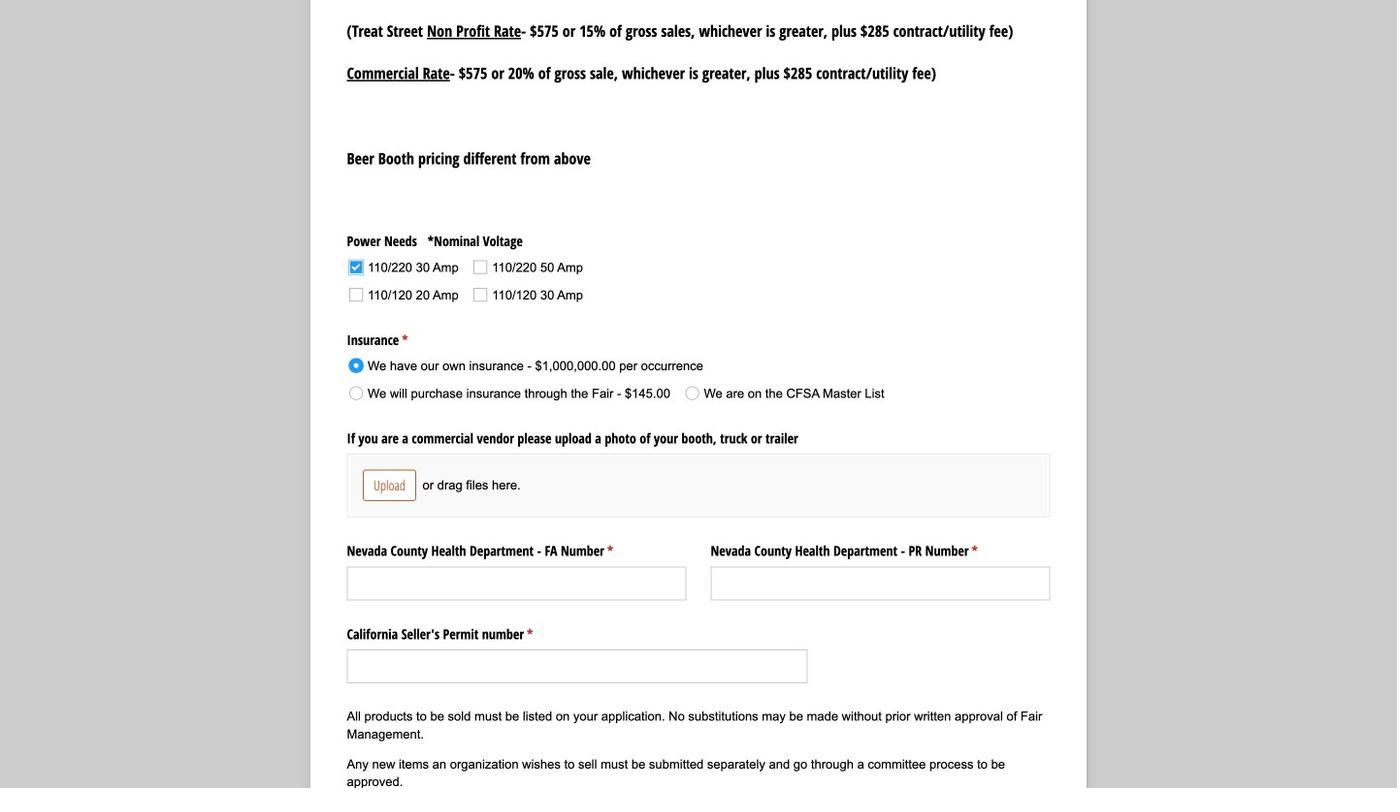 Task type: vqa. For each thing, say whether or not it's contained in the screenshot.
address line 2 text field at the bottom
no



Task type: locate. For each thing, give the bounding box(es) containing it.
None text field
[[347, 567, 687, 601], [711, 567, 1051, 601], [347, 650, 808, 684], [347, 567, 687, 601], [711, 567, 1051, 601], [347, 650, 808, 684]]

None radio
[[342, 351, 716, 380], [342, 378, 683, 408], [679, 378, 885, 408], [342, 351, 716, 380], [342, 378, 683, 408], [679, 378, 885, 408]]



Task type: describe. For each thing, give the bounding box(es) containing it.
checkbox-group element
[[342, 252, 687, 313]]



